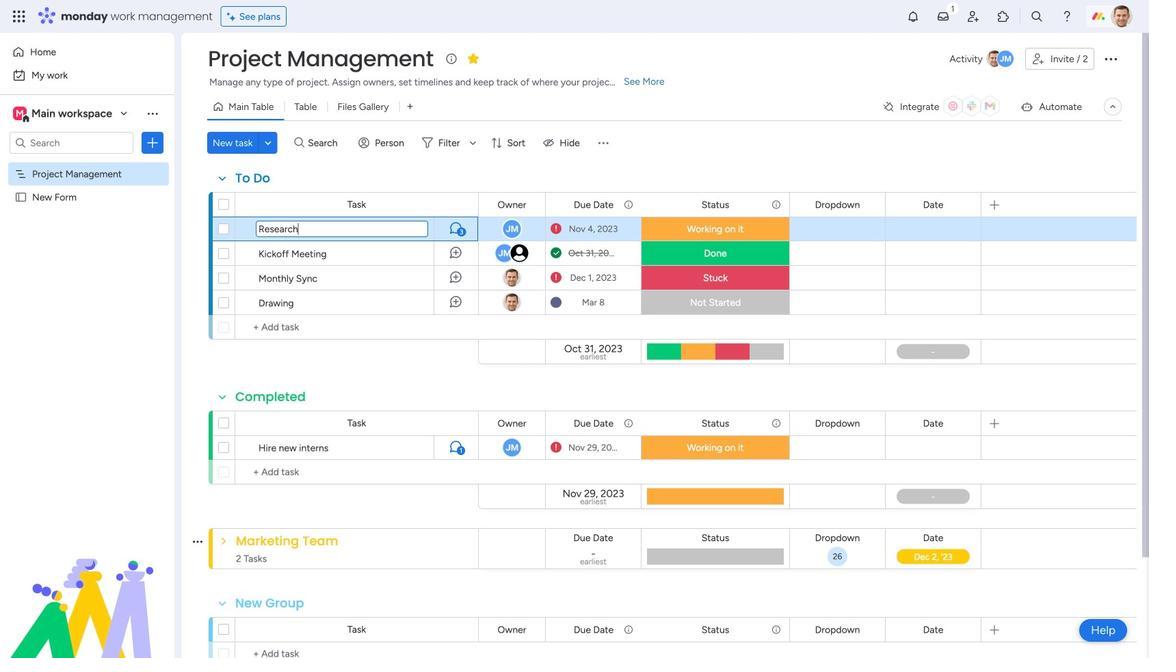 Task type: locate. For each thing, give the bounding box(es) containing it.
0 vertical spatial + add task text field
[[242, 319, 472, 336]]

2 vertical spatial + add task text field
[[242, 646, 472, 659]]

v2 overdue deadline image
[[551, 223, 562, 236], [551, 442, 562, 455]]

menu image
[[596, 136, 610, 150]]

Search field
[[304, 133, 345, 153]]

add view image
[[407, 102, 413, 112]]

public board image
[[14, 191, 27, 204]]

0 vertical spatial v2 overdue deadline image
[[551, 223, 562, 236]]

column information image
[[771, 199, 782, 210], [623, 418, 634, 429], [771, 418, 782, 429]]

arrow down image
[[465, 135, 481, 151]]

show board description image
[[443, 52, 460, 66]]

update feed image
[[936, 10, 950, 23]]

1 + add task text field from the top
[[242, 319, 472, 336]]

1 vertical spatial v2 overdue deadline image
[[551, 442, 562, 455]]

column information image
[[623, 199, 634, 210], [623, 625, 634, 636], [771, 625, 782, 636]]

3 + add task text field from the top
[[242, 646, 472, 659]]

options image down 'terry turtle' icon
[[1103, 51, 1119, 67]]

see plans image
[[227, 9, 239, 24]]

1 vertical spatial + add task text field
[[242, 464, 472, 481]]

v2 done deadline image
[[551, 247, 562, 260]]

options image
[[1103, 51, 1119, 67], [146, 136, 159, 150]]

0 vertical spatial options image
[[1103, 51, 1119, 67]]

+ Add task text field
[[242, 319, 472, 336], [242, 464, 472, 481], [242, 646, 472, 659]]

workspace selection element
[[13, 105, 114, 123]]

list box
[[0, 160, 174, 394]]

lottie animation image
[[0, 521, 174, 659]]

remove from favorites image
[[466, 52, 480, 65]]

None field
[[205, 44, 437, 73], [232, 170, 274, 187], [494, 197, 530, 212], [570, 197, 617, 212], [698, 197, 733, 212], [812, 197, 863, 212], [920, 197, 947, 212], [257, 222, 428, 237], [232, 389, 309, 406], [494, 416, 530, 431], [570, 416, 617, 431], [698, 416, 733, 431], [812, 416, 863, 431], [920, 416, 947, 431], [570, 531, 617, 546], [698, 531, 733, 546], [812, 531, 863, 546], [920, 531, 947, 546], [233, 533, 342, 550], [232, 595, 308, 613], [494, 623, 530, 638], [570, 623, 617, 638], [698, 623, 733, 638], [812, 623, 863, 638], [920, 623, 947, 638], [205, 44, 437, 73], [232, 170, 274, 187], [494, 197, 530, 212], [570, 197, 617, 212], [698, 197, 733, 212], [812, 197, 863, 212], [920, 197, 947, 212], [257, 222, 428, 237], [232, 389, 309, 406], [494, 416, 530, 431], [570, 416, 617, 431], [698, 416, 733, 431], [812, 416, 863, 431], [920, 416, 947, 431], [570, 531, 617, 546], [698, 531, 733, 546], [812, 531, 863, 546], [920, 531, 947, 546], [233, 533, 342, 550], [232, 595, 308, 613], [494, 623, 530, 638], [570, 623, 617, 638], [698, 623, 733, 638], [812, 623, 863, 638], [920, 623, 947, 638]]

1 horizontal spatial options image
[[1103, 51, 1119, 67]]

options image down workspace options image
[[146, 136, 159, 150]]

monday marketplace image
[[997, 10, 1010, 23]]

v2 search image
[[294, 135, 304, 151]]

0 horizontal spatial options image
[[146, 136, 159, 150]]

option
[[8, 41, 166, 63], [8, 64, 166, 86], [0, 162, 174, 165]]

1 vertical spatial options image
[[146, 136, 159, 150]]



Task type: describe. For each thing, give the bounding box(es) containing it.
1 v2 overdue deadline image from the top
[[551, 223, 562, 236]]

notifications image
[[906, 10, 920, 23]]

invite members image
[[966, 10, 980, 23]]

Search in workspace field
[[29, 135, 114, 151]]

1 image
[[947, 1, 959, 16]]

v2 overdue deadline image
[[551, 272, 562, 285]]

select product image
[[12, 10, 26, 23]]

0 vertical spatial option
[[8, 41, 166, 63]]

2 vertical spatial option
[[0, 162, 174, 165]]

workspace options image
[[146, 107, 159, 120]]

angle down image
[[265, 138, 271, 148]]

collapse board header image
[[1107, 101, 1118, 112]]

2 v2 overdue deadline image from the top
[[551, 442, 562, 455]]

terry turtle image
[[1111, 5, 1133, 27]]

lottie animation element
[[0, 521, 174, 659]]

2 + add task text field from the top
[[242, 464, 472, 481]]

help image
[[1060, 10, 1074, 23]]

1 vertical spatial option
[[8, 64, 166, 86]]

search everything image
[[1030, 10, 1044, 23]]

workspace image
[[13, 106, 27, 121]]



Task type: vqa. For each thing, say whether or not it's contained in the screenshot.
Drawing
no



